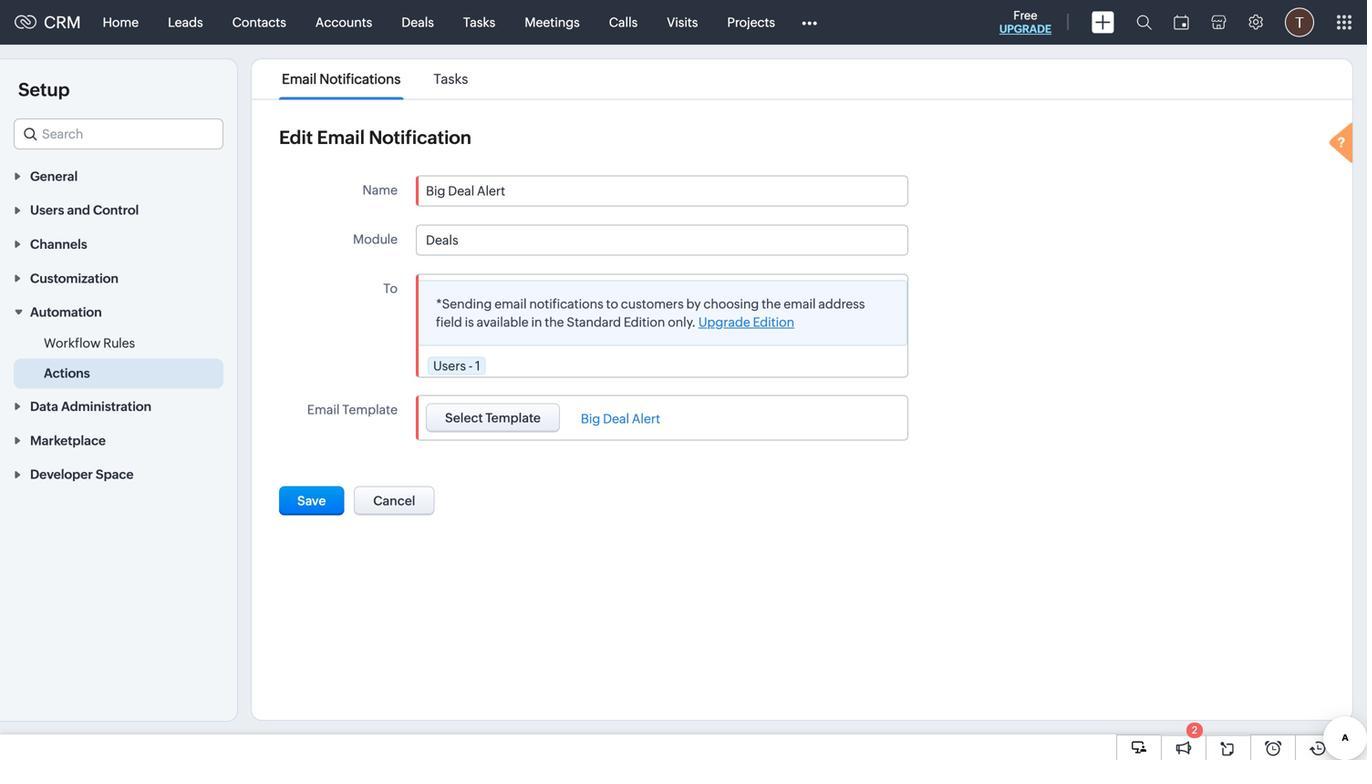 Task type: locate. For each thing, give the bounding box(es) containing it.
developer space button
[[0, 457, 237, 492]]

data
[[30, 400, 58, 414]]

crm link
[[15, 13, 81, 32]]

users left and
[[30, 203, 64, 218]]

email inside list
[[282, 71, 317, 87]]

email
[[495, 297, 527, 312], [784, 297, 816, 312]]

0 horizontal spatial edition
[[624, 315, 665, 330]]

search element
[[1126, 0, 1163, 45]]

the up upgrade edition
[[762, 297, 781, 312]]

None text field
[[426, 184, 851, 198]]

general
[[30, 169, 78, 184]]

deals inside deals link
[[402, 15, 434, 30]]

setup
[[18, 79, 70, 100]]

tasks down deals link
[[434, 71, 468, 87]]

tasks link left meetings
[[449, 0, 510, 44]]

edition
[[624, 315, 665, 330], [753, 315, 795, 330]]

address
[[819, 297, 865, 312]]

1 horizontal spatial users
[[433, 359, 466, 374]]

notification
[[369, 127, 472, 148]]

administration
[[61, 400, 152, 414]]

Search text field
[[15, 120, 223, 149]]

edition down choosing
[[753, 315, 795, 330]]

general button
[[0, 159, 237, 193]]

1 horizontal spatial upgrade
[[1000, 23, 1052, 35]]

edit email notification
[[279, 127, 472, 148]]

tasks link down deals link
[[431, 71, 471, 87]]

channels
[[30, 237, 87, 252]]

email right "edit"
[[317, 127, 365, 148]]

standard
[[567, 315, 621, 330]]

email up available
[[495, 297, 527, 312]]

email left address
[[784, 297, 816, 312]]

marketplace button
[[0, 423, 237, 457]]

name
[[363, 183, 398, 198]]

0 vertical spatial tasks
[[463, 15, 496, 30]]

0 horizontal spatial upgrade
[[699, 315, 751, 330]]

edition down 'customers'
[[624, 315, 665, 330]]

contacts
[[232, 15, 286, 30]]

leads link
[[153, 0, 218, 44]]

None button
[[426, 404, 560, 433], [354, 487, 435, 516], [426, 404, 560, 433], [354, 487, 435, 516]]

0 vertical spatial users
[[30, 203, 64, 218]]

visits
[[667, 15, 698, 30]]

users for users and control
[[30, 203, 64, 218]]

email left the template
[[307, 403, 340, 417]]

accounts
[[316, 15, 373, 30]]

2 email from the left
[[784, 297, 816, 312]]

template
[[342, 403, 398, 417]]

leads
[[168, 15, 203, 30]]

1 horizontal spatial edition
[[753, 315, 795, 330]]

tasks
[[463, 15, 496, 30], [434, 71, 468, 87]]

0 vertical spatial deals
[[402, 15, 434, 30]]

2 vertical spatial email
[[307, 403, 340, 417]]

email up "edit"
[[282, 71, 317, 87]]

create menu image
[[1092, 11, 1115, 33]]

tasks right deals link
[[463, 15, 496, 30]]

notifications
[[529, 297, 604, 312]]

email template
[[307, 403, 398, 417]]

data administration button
[[0, 389, 237, 423]]

search image
[[1137, 15, 1152, 30]]

1 horizontal spatial email
[[784, 297, 816, 312]]

0 horizontal spatial email
[[495, 297, 527, 312]]

None submit
[[279, 487, 344, 516]]

the
[[762, 297, 781, 312], [545, 315, 564, 330]]

alert
[[632, 412, 661, 427]]

tasks link
[[449, 0, 510, 44], [431, 71, 471, 87]]

users left '-'
[[433, 359, 466, 374]]

users
[[30, 203, 64, 218], [433, 359, 466, 374]]

edition inside *sending email notifications to customers by choosing the email address field is available in the standard edition only.
[[624, 315, 665, 330]]

the right in
[[545, 315, 564, 330]]

list
[[266, 59, 485, 99]]

upgrade down choosing
[[699, 315, 751, 330]]

deals
[[402, 15, 434, 30], [426, 233, 459, 248]]

customization button
[[0, 261, 237, 295]]

upgrade edition link
[[696, 315, 795, 330]]

2
[[1192, 725, 1198, 737]]

0 vertical spatial upgrade
[[1000, 23, 1052, 35]]

by
[[687, 297, 701, 312]]

meetings link
[[510, 0, 595, 44]]

None field
[[14, 119, 224, 150]]

deals right module at left
[[426, 233, 459, 248]]

users inside dropdown button
[[30, 203, 64, 218]]

1 horizontal spatial the
[[762, 297, 781, 312]]

1 vertical spatial tasks link
[[431, 71, 471, 87]]

users and control button
[[0, 193, 237, 227]]

meetings
[[525, 15, 580, 30]]

0 horizontal spatial the
[[545, 315, 564, 330]]

email
[[282, 71, 317, 87], [317, 127, 365, 148], [307, 403, 340, 417]]

contacts link
[[218, 0, 301, 44]]

0 vertical spatial email
[[282, 71, 317, 87]]

field
[[436, 315, 462, 330]]

0 horizontal spatial users
[[30, 203, 64, 218]]

upgrade
[[1000, 23, 1052, 35], [699, 315, 751, 330]]

crm
[[44, 13, 81, 32]]

1 vertical spatial tasks
[[434, 71, 468, 87]]

deals right accounts
[[402, 15, 434, 30]]

*sending
[[436, 297, 492, 312]]

upgrade down the free
[[1000, 23, 1052, 35]]

notifications
[[320, 71, 401, 87]]

1 vertical spatial the
[[545, 315, 564, 330]]

module
[[353, 232, 398, 247]]

1 vertical spatial upgrade
[[699, 315, 751, 330]]

1 edition from the left
[[624, 315, 665, 330]]

1 vertical spatial users
[[433, 359, 466, 374]]



Task type: describe. For each thing, give the bounding box(es) containing it.
developer
[[30, 468, 93, 482]]

deal
[[603, 412, 630, 427]]

2 edition from the left
[[753, 315, 795, 330]]

marketplace
[[30, 434, 106, 448]]

email for notifications
[[282, 71, 317, 87]]

accounts link
[[301, 0, 387, 44]]

profile image
[[1286, 8, 1315, 37]]

*sending email notifications to customers by choosing the email address field is available in the standard edition only.
[[436, 297, 865, 330]]

is
[[465, 315, 474, 330]]

and
[[67, 203, 90, 218]]

users - 1
[[433, 359, 481, 374]]

choosing
[[704, 297, 759, 312]]

available
[[477, 315, 529, 330]]

projects
[[728, 15, 776, 30]]

calendar image
[[1174, 15, 1190, 30]]

1 vertical spatial deals
[[426, 233, 459, 248]]

to
[[383, 281, 398, 296]]

1 vertical spatial email
[[317, 127, 365, 148]]

data administration
[[30, 400, 152, 414]]

projects link
[[713, 0, 790, 44]]

calls
[[609, 15, 638, 30]]

channels button
[[0, 227, 237, 261]]

-
[[469, 359, 473, 374]]

home link
[[88, 0, 153, 44]]

rules
[[103, 336, 135, 351]]

workflow
[[44, 336, 101, 351]]

big deal alert link
[[581, 412, 661, 427]]

upgrade edition
[[699, 315, 795, 330]]

users for users - 1
[[433, 359, 466, 374]]

workflow rules link
[[44, 335, 135, 353]]

automation region
[[0, 329, 237, 389]]

in
[[531, 315, 542, 330]]

1
[[475, 359, 481, 374]]

to
[[606, 297, 619, 312]]

Other Modules field
[[790, 8, 829, 37]]

actions link
[[44, 365, 90, 383]]

profile element
[[1275, 0, 1326, 44]]

1 email from the left
[[495, 297, 527, 312]]

edit
[[279, 127, 313, 148]]

control
[[93, 203, 139, 218]]

developer space
[[30, 468, 134, 482]]

workflow rules
[[44, 336, 135, 351]]

customization
[[30, 271, 119, 286]]

only.
[[668, 315, 696, 330]]

automation button
[[0, 295, 237, 329]]

space
[[96, 468, 134, 482]]

calls link
[[595, 0, 653, 44]]

email notifications
[[282, 71, 401, 87]]

create menu element
[[1081, 0, 1126, 44]]

0 vertical spatial the
[[762, 297, 781, 312]]

email for template
[[307, 403, 340, 417]]

0 vertical spatial tasks link
[[449, 0, 510, 44]]

users and control
[[30, 203, 139, 218]]

free
[[1014, 9, 1038, 22]]

free upgrade
[[1000, 9, 1052, 35]]

big deal alert
[[581, 412, 661, 427]]

deals link
[[387, 0, 449, 44]]

automation
[[30, 305, 102, 320]]

visits link
[[653, 0, 713, 44]]

customers
[[621, 297, 684, 312]]

actions
[[44, 367, 90, 381]]

big
[[581, 412, 601, 427]]

list containing email notifications
[[266, 59, 485, 99]]

email notifications link
[[279, 71, 404, 87]]

home
[[103, 15, 139, 30]]



Task type: vqa. For each thing, say whether or not it's contained in the screenshot.
size icon
no



